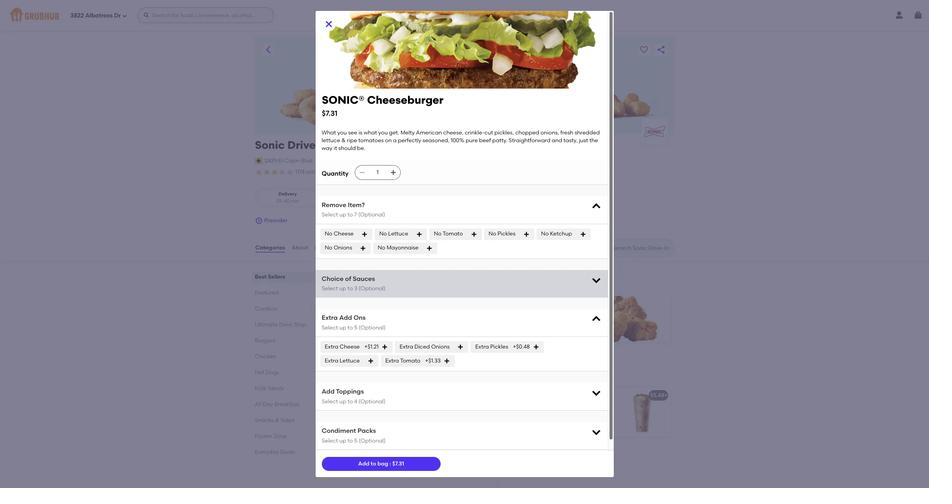 Task type: vqa. For each thing, say whether or not it's contained in the screenshot.
THE SEARCH FOR FOOD, CONVENIENCE, ALCOHOL... search box
no



Task type: locate. For each thing, give the bounding box(es) containing it.
sides
[[281, 417, 295, 424]]

add to bag : $7.31
[[358, 460, 404, 467]]

onions
[[334, 245, 352, 251], [432, 344, 450, 350]]

is
[[359, 129, 363, 136]]

everyday deals
[[255, 449, 295, 455]]

fried
[[334, 468, 346, 475]]

a down get.
[[393, 137, 397, 144]]

0 horizontal spatial best
[[255, 274, 267, 280]]

sellers inside tab
[[268, 274, 285, 280]]

add left ons
[[339, 314, 352, 322]]

cut up beef
[[485, 129, 493, 136]]

best up the featured tab
[[255, 274, 267, 280]]

select inside "choice of sauces select up to 3 (optional)"
[[322, 285, 338, 292]]

and right shape
[[409, 460, 420, 467]]

no for no tomato
[[434, 231, 442, 237]]

4 select from the top
[[322, 398, 338, 405]]

to left bag
[[371, 460, 377, 467]]

0 vertical spatial and
[[552, 137, 563, 144]]

1 horizontal spatial lettuce
[[388, 231, 409, 237]]

a
[[393, 137, 397, 144], [379, 460, 382, 467]]

0 vertical spatial a
[[393, 137, 397, 144]]

1 vanilla trick or treat blast from the top
[[334, 392, 405, 399]]

extra lettuce
[[325, 358, 360, 364]]

vanilla
[[334, 392, 353, 399], [334, 403, 352, 410]]

sonic® cheeseburger $7.31 up the +$1.21
[[336, 317, 396, 333]]

trick down featured featured
[[354, 392, 367, 399]]

sonic
[[255, 138, 285, 152]]

up left 7
[[340, 211, 346, 218]]

stop
[[294, 321, 306, 328]]

cheese up no onions on the left bottom
[[334, 231, 354, 237]]

sonic®
[[322, 93, 365, 106], [336, 317, 357, 324]]

extra cheese
[[325, 344, 360, 350]]

0 horizontal spatial onions
[[334, 245, 352, 251]]

in
[[373, 460, 378, 467]]

featured inside featured featured
[[328, 371, 349, 377]]

1 horizontal spatial +
[[665, 392, 668, 399]]

option group containing delivery 25–40 min
[[255, 188, 388, 208]]

add
[[339, 314, 352, 322], [322, 388, 335, 395], [358, 460, 370, 467]]

2 min from the left
[[368, 198, 376, 203]]

1 vertical spatial and
[[409, 460, 420, 467]]

add inside add toppings select up to 4 (optional)
[[322, 388, 335, 395]]

featured down extra lettuce at the bottom left of the page
[[328, 371, 349, 377]]

(optional) for packs
[[359, 437, 386, 444]]

5 down ons
[[354, 324, 358, 331]]

3 select from the top
[[322, 324, 338, 331]]

to left 4
[[348, 398, 353, 405]]

trick down the toppings
[[353, 403, 366, 410]]

svg image
[[324, 19, 334, 29], [359, 169, 366, 176], [591, 201, 602, 212], [255, 217, 263, 225], [471, 231, 477, 237], [580, 231, 587, 237], [427, 245, 433, 251], [382, 344, 388, 350], [458, 344, 464, 350], [533, 344, 540, 350]]

&
[[342, 137, 346, 144], [275, 417, 279, 424]]

add left the toppings
[[322, 388, 335, 395]]

1 horizontal spatial tomato
[[443, 231, 463, 237]]

ripe
[[347, 137, 357, 144]]

no for no mayonnaise
[[378, 245, 386, 251]]

0 vertical spatial vanilla
[[334, 392, 353, 399]]

cheeseburger up the +$1.21
[[358, 317, 396, 324]]

0 horizontal spatial +
[[491, 449, 494, 456]]

4 up from the top
[[340, 398, 346, 405]]

0 vertical spatial &
[[342, 137, 346, 144]]

condiment packs select up to 5 (optional)
[[322, 427, 386, 444]]

4
[[354, 398, 358, 405]]

select for condiment
[[322, 437, 338, 444]]

zone
[[274, 433, 287, 439]]

& left ripe
[[342, 137, 346, 144]]

good food
[[342, 169, 366, 175]]

lettuce down extra cheese
[[340, 358, 360, 364]]

select down the condiment
[[322, 437, 338, 444]]

and down onions,
[[552, 137, 563, 144]]

0 vertical spatial on
[[385, 137, 392, 144]]

extra for pickles
[[476, 344, 489, 350]]

1 min from the left
[[291, 198, 299, 203]]

extra diced onions
[[400, 344, 450, 350]]

frozen
[[255, 433, 272, 439]]

$7.31
[[322, 109, 338, 118], [336, 326, 347, 333], [393, 460, 404, 467]]

1 horizontal spatial on
[[385, 137, 392, 144]]

25–40
[[276, 198, 290, 203]]

$4.50
[[477, 449, 491, 456]]

american
[[416, 129, 442, 136]]

up down the condiment
[[340, 437, 346, 444]]

option group
[[255, 188, 388, 208]]

sellers inside best sellers most ordered on grubhub
[[348, 272, 375, 281]]

ketchup
[[550, 231, 573, 237]]

(optional) inside condiment packs select up to 5 (optional)
[[359, 437, 386, 444]]

select inside extra add ons select up to 5 (optional)
[[322, 324, 338, 331]]

1 horizontal spatial you
[[379, 129, 388, 136]]

1 vertical spatial lettuce
[[340, 358, 360, 364]]

2 vertical spatial featured
[[328, 371, 349, 377]]

on
[[385, 137, 392, 144], [364, 282, 371, 289]]

add up pickle
[[358, 460, 370, 467]]

1 vertical spatial cheese
[[340, 344, 360, 350]]

2 5 from the top
[[354, 437, 358, 444]]

+
[[665, 392, 668, 399], [491, 449, 494, 456]]

sonic® cheeseburger $7.31 up get.
[[322, 93, 444, 118]]

dogs
[[266, 369, 279, 376]]

& left sides
[[275, 417, 279, 424]]

1 vertical spatial &
[[275, 417, 279, 424]]

onions up +$1.33
[[432, 344, 450, 350]]

up down the toppings
[[340, 398, 346, 405]]

to left the 3
[[348, 285, 353, 292]]

select down the toppings
[[322, 398, 338, 405]]

1 vertical spatial vanilla trick or treat blast
[[334, 403, 403, 410]]

cheese for select
[[334, 231, 354, 237]]

5 up fries
[[354, 437, 358, 444]]

up down of
[[340, 285, 346, 292]]

select down choice
[[322, 285, 338, 292]]

select
[[322, 211, 338, 218], [322, 285, 338, 292], [322, 324, 338, 331], [322, 398, 338, 405], [322, 437, 338, 444]]

0 vertical spatial cheese
[[334, 231, 354, 237]]

up up extra cheese
[[340, 324, 346, 331]]

select inside condiment packs select up to 5 (optional)
[[322, 437, 338, 444]]

2 vertical spatial $7.31
[[393, 460, 404, 467]]

$7.31 up extra cheese
[[336, 326, 347, 333]]

+ for $4.50 +
[[491, 449, 494, 456]]

breakfast
[[275, 401, 300, 408]]

ordered
[[342, 282, 363, 289]]

pickles
[[498, 231, 516, 237], [491, 344, 509, 350]]

5 inside extra add ons select up to 5 (optional)
[[354, 324, 358, 331]]

74
[[372, 169, 378, 175]]

best inside best sellers most ordered on grubhub
[[328, 272, 346, 281]]

pure
[[466, 137, 478, 144]]

best
[[328, 272, 346, 281], [255, 274, 267, 280]]

you left get.
[[379, 129, 388, 136]]

sonic drive-in logo image
[[641, 118, 669, 145]]

extra add ons select up to 5 (optional)
[[322, 314, 386, 331]]

to inside remove item? select up to 7 (optional)
[[348, 211, 353, 218]]

select inside remove item? select up to 7 (optional)
[[322, 211, 338, 218]]

to left 7
[[348, 211, 353, 218]]

5 up from the top
[[340, 437, 346, 444]]

1 you from the left
[[338, 129, 347, 136]]

select down remove
[[322, 211, 338, 218]]

up inside remove item? select up to 7 (optional)
[[340, 211, 346, 218]]

Search Sonic Drive-In search field
[[613, 244, 672, 252]]

0 horizontal spatial and
[[409, 460, 420, 467]]

0 vertical spatial tomato
[[443, 231, 463, 237]]

(optional) inside add toppings select up to 4 (optional)
[[359, 398, 386, 405]]

remove item? select up to 7 (optional)
[[322, 201, 385, 218]]

1 vertical spatial a
[[379, 460, 382, 467]]

1174 ratings
[[295, 169, 325, 175]]

combos tab
[[255, 305, 309, 313]]

delivery
[[279, 191, 297, 197]]

chopped
[[516, 129, 540, 136]]

and inside the what you see is what you get. melty american cheese, crinkle-cut pickles, chopped onions, fresh shredded lettuce & ripe tomatoes on a perfectly seasoned, 100% pure beef patty. straightforward and tasty, just the way it should be.
[[552, 137, 563, 144]]

0 horizontal spatial min
[[291, 198, 299, 203]]

vanilla trick or treat blast down featured featured
[[334, 392, 405, 399]]

2 vertical spatial add
[[358, 460, 370, 467]]

no cheese
[[325, 231, 354, 237]]

0 horizontal spatial &
[[275, 417, 279, 424]]

0 horizontal spatial add
[[322, 388, 335, 395]]

0 horizontal spatial a
[[379, 460, 382, 467]]

1 select from the top
[[322, 211, 338, 218]]

1 vertical spatial featured
[[328, 360, 365, 370]]

on down get.
[[385, 137, 392, 144]]

add toppings select up to 4 (optional)
[[322, 388, 386, 405]]

to up extra cheese
[[348, 324, 353, 331]]

on inside the what you see is what you get. melty american cheese, crinkle-cut pickles, chopped onions, fresh shredded lettuce & ripe tomatoes on a perfectly seasoned, 100% pure beef patty. straightforward and tasty, just the way it should be.
[[385, 137, 392, 144]]

$7.31 up what
[[322, 109, 338, 118]]

pickle
[[334, 449, 350, 456]]

tomato for no tomato
[[443, 231, 463, 237]]

0 vertical spatial sonic®
[[322, 93, 365, 106]]

to down pickles
[[348, 468, 353, 475]]

(optional) right 7
[[359, 211, 385, 218]]

to up pickle fries
[[348, 437, 353, 444]]

just
[[579, 137, 589, 144]]

(optional) down ons
[[359, 324, 386, 331]]

0 vertical spatial vanilla trick or treat blast
[[334, 392, 405, 399]]

1 horizontal spatial and
[[552, 137, 563, 144]]

cheeseburger up the melty
[[367, 93, 444, 106]]

svg image
[[914, 10, 924, 20], [143, 12, 150, 18], [122, 13, 127, 18], [390, 169, 397, 176], [362, 231, 368, 237], [416, 231, 423, 237], [524, 231, 530, 237], [360, 245, 366, 251], [591, 275, 602, 285], [591, 314, 602, 325], [368, 358, 374, 364], [444, 358, 450, 364], [591, 387, 602, 398], [591, 427, 602, 438]]

should
[[339, 145, 356, 152]]

up for add
[[340, 398, 346, 405]]

cheese
[[334, 231, 354, 237], [340, 344, 360, 350]]

cut inside the what you see is what you get. melty american cheese, crinkle-cut pickles, chopped onions, fresh shredded lettuce & ripe tomatoes on a perfectly seasoned, 100% pure beef patty. straightforward and tasty, just the way it should be.
[[485, 129, 493, 136]]

1 vertical spatial or
[[367, 403, 373, 410]]

1174
[[295, 169, 305, 175]]

good
[[342, 169, 354, 175]]

featured
[[255, 289, 279, 296], [328, 360, 365, 370], [328, 371, 349, 377]]

a right in
[[379, 460, 382, 467]]

about button
[[291, 234, 309, 262]]

pickup
[[348, 191, 363, 197]]

1 vertical spatial sonic® cheeseburger $7.31
[[336, 317, 396, 333]]

+$0.48
[[513, 344, 530, 350]]

no for no onions
[[325, 245, 333, 251]]

best up most
[[328, 272, 346, 281]]

burgers
[[255, 337, 275, 344]]

food
[[356, 169, 366, 175]]

or
[[368, 392, 375, 399], [367, 403, 373, 410]]

chicken tab
[[255, 352, 309, 361]]

pickle fries image
[[439, 444, 498, 488]]

1 horizontal spatial &
[[342, 137, 346, 144]]

up inside condiment packs select up to 5 (optional)
[[340, 437, 346, 444]]

chocolate trick or treat blast image
[[613, 387, 672, 437]]

choice
[[322, 275, 344, 282]]

0 horizontal spatial tomato
[[400, 358, 421, 364]]

5 select from the top
[[322, 437, 338, 444]]

add for add to bag
[[358, 460, 370, 467]]

(optional) down sauces
[[359, 285, 386, 292]]

featured for featured
[[255, 289, 279, 296]]

1 vertical spatial 5
[[354, 437, 358, 444]]

featured up the combos
[[255, 289, 279, 296]]

0 vertical spatial 5
[[354, 324, 358, 331]]

on down sauces
[[364, 282, 371, 289]]

perfection!
[[371, 468, 400, 475]]

1 vertical spatial trick
[[353, 403, 366, 410]]

sonic® up see
[[322, 93, 365, 106]]

0 vertical spatial $7.31
[[322, 109, 338, 118]]

2 select from the top
[[322, 285, 338, 292]]

to inside dill pickles cut in a fry shape and fried to pickle perfection!
[[348, 468, 353, 475]]

$7.31 right ":"
[[393, 460, 404, 467]]

0 vertical spatial cheeseburger
[[367, 93, 444, 106]]

star icon image
[[255, 168, 263, 176], [263, 168, 271, 176], [271, 168, 278, 176], [278, 168, 286, 176], [278, 168, 286, 176], [286, 168, 294, 176]]

1 up from the top
[[340, 211, 346, 218]]

to inside extra add ons select up to 5 (optional)
[[348, 324, 353, 331]]

onions down no cheese
[[334, 245, 352, 251]]

lettuce up no mayonnaise
[[388, 231, 409, 237]]

choice of sauces select up to 3 (optional)
[[322, 275, 386, 292]]

1 horizontal spatial min
[[368, 198, 376, 203]]

1 vertical spatial add
[[322, 388, 335, 395]]

cut left in
[[363, 460, 372, 467]]

0 horizontal spatial sellers
[[268, 274, 285, 280]]

1 vertical spatial on
[[364, 282, 371, 289]]

1 horizontal spatial a
[[393, 137, 397, 144]]

tomato for extra tomato
[[400, 358, 421, 364]]

1 horizontal spatial add
[[339, 314, 352, 322]]

1 vertical spatial pickles
[[491, 344, 509, 350]]

dr
[[114, 12, 121, 19]]

featured down extra cheese
[[328, 360, 365, 370]]

0 horizontal spatial cut
[[363, 460, 372, 467]]

sellers up ordered
[[348, 272, 375, 281]]

min down delivery
[[291, 198, 299, 203]]

(optional) down packs
[[359, 437, 386, 444]]

sellers up the featured tab
[[268, 274, 285, 280]]

1 horizontal spatial best
[[328, 272, 346, 281]]

1 vertical spatial +
[[491, 449, 494, 456]]

sonic® cheeseburger $7.31
[[322, 93, 444, 118], [336, 317, 396, 333]]

a inside dill pickles cut in a fry shape and fried to pickle perfection!
[[379, 460, 382, 467]]

select inside add toppings select up to 4 (optional)
[[322, 398, 338, 405]]

snacks
[[255, 417, 274, 424]]

no for no cheese
[[325, 231, 333, 237]]

mayonnaise
[[387, 245, 419, 251]]

ratings
[[306, 169, 325, 175]]

0 vertical spatial pickles
[[498, 231, 516, 237]]

caret left icon image
[[264, 45, 273, 54]]

1 vertical spatial tomato
[[400, 358, 421, 364]]

3 up from the top
[[340, 324, 346, 331]]

packs
[[358, 427, 376, 434]]

2 up from the top
[[340, 285, 346, 292]]

vanilla trick or treat blast image
[[439, 387, 498, 437]]

0 vertical spatial lettuce
[[388, 231, 409, 237]]

pickle
[[354, 468, 370, 475]]

no lettuce
[[380, 231, 409, 237]]

0 horizontal spatial on
[[364, 282, 371, 289]]

extra inside extra add ons select up to 5 (optional)
[[322, 314, 338, 322]]

Input item quantity number field
[[369, 165, 387, 179]]

0 vertical spatial cut
[[485, 129, 493, 136]]

burgers tab
[[255, 337, 309, 345]]

featured inside tab
[[255, 289, 279, 296]]

1 5 from the top
[[354, 324, 358, 331]]

0 vertical spatial add
[[339, 314, 352, 322]]

sauces
[[353, 275, 375, 282]]

albatross
[[85, 12, 113, 19]]

1 horizontal spatial onions
[[432, 344, 450, 350]]

pickle fries
[[334, 449, 364, 456]]

min right 10–20
[[368, 198, 376, 203]]

0 horizontal spatial you
[[338, 129, 347, 136]]

preorder button
[[255, 214, 288, 228]]

1 horizontal spatial sellers
[[348, 272, 375, 281]]

cheese up extra lettuce at the bottom left of the page
[[340, 344, 360, 350]]

sonic® up extra cheese
[[336, 317, 357, 324]]

item?
[[348, 201, 365, 209]]

you left see
[[338, 129, 347, 136]]

select up extra cheese
[[322, 324, 338, 331]]

1 vertical spatial cut
[[363, 460, 372, 467]]

1 horizontal spatial cut
[[485, 129, 493, 136]]

2 horizontal spatial add
[[358, 460, 370, 467]]

trick
[[354, 392, 367, 399], [353, 403, 366, 410]]

0 vertical spatial +
[[665, 392, 668, 399]]

kids' meals tab
[[255, 384, 309, 392]]

(optional) inside remove item? select up to 7 (optional)
[[359, 211, 385, 218]]

pickles for extra pickles
[[491, 344, 509, 350]]

1 vertical spatial $7.31
[[336, 326, 347, 333]]

dill
[[334, 460, 342, 467]]

drive-
[[288, 138, 321, 152]]

up inside add toppings select up to 4 (optional)
[[340, 398, 346, 405]]

frozen zone tab
[[255, 432, 309, 440]]

perfectly
[[398, 137, 422, 144]]

extra for add
[[322, 314, 338, 322]]

(optional) right 4
[[359, 398, 386, 405]]

svg image inside preorder button
[[255, 217, 263, 225]]

best inside best sellers tab
[[255, 274, 267, 280]]

no for no ketchup
[[542, 231, 549, 237]]

0 vertical spatial featured
[[255, 289, 279, 296]]

featured tab
[[255, 289, 309, 297]]

vanilla trick or treat blast down the toppings
[[334, 403, 403, 410]]

0 horizontal spatial lettuce
[[340, 358, 360, 364]]

1 vertical spatial vanilla
[[334, 403, 352, 410]]

featured featured
[[328, 360, 365, 377]]

what
[[364, 129, 377, 136]]

reviews button
[[315, 234, 337, 262]]



Task type: describe. For each thing, give the bounding box(es) containing it.
2 vanilla trick or treat blast from the top
[[334, 403, 403, 410]]

& inside snacks & sides tab
[[275, 417, 279, 424]]

get.
[[389, 129, 400, 136]]

patty.
[[493, 137, 508, 144]]

+ for $5.48 +
[[665, 392, 668, 399]]

sellers for best sellers most ordered on grubhub
[[348, 272, 375, 281]]

all
[[255, 401, 262, 408]]

a inside the what you see is what you get. melty american cheese, crinkle-cut pickles, chopped onions, fresh shredded lettuce & ripe tomatoes on a perfectly seasoned, 100% pure beef patty. straightforward and tasty, just the way it should be.
[[393, 137, 397, 144]]

:
[[390, 460, 391, 467]]

all day breakfast tab
[[255, 400, 309, 408]]

best sellers tab
[[255, 273, 309, 281]]

subscription pass image
[[255, 158, 263, 164]]

5 inside condiment packs select up to 5 (optional)
[[354, 437, 358, 444]]

blvd
[[302, 157, 313, 164]]

shredded
[[575, 129, 600, 136]]

toppings
[[336, 388, 364, 395]]

2 you from the left
[[379, 129, 388, 136]]

select for remove
[[322, 211, 338, 218]]

categories button
[[255, 234, 286, 262]]

delivery 25–40 min
[[276, 191, 299, 203]]

up inside extra add ons select up to 5 (optional)
[[340, 324, 346, 331]]

what you see is what you get. melty american cheese, crinkle-cut pickles, chopped onions, fresh shredded lettuce & ripe tomatoes on a perfectly seasoned, 100% pure beef patty. straightforward and tasty, just the way it should be.
[[322, 129, 602, 152]]

best for best sellers most ordered on grubhub
[[328, 272, 346, 281]]

preorder
[[264, 217, 288, 224]]

no onions
[[325, 245, 352, 251]]

crinkle-
[[465, 129, 485, 136]]

no tomato
[[434, 231, 463, 237]]

no ketchup
[[542, 231, 573, 237]]

hot dogs
[[255, 369, 279, 376]]

0 vertical spatial onions
[[334, 245, 352, 251]]

fries
[[352, 449, 364, 456]]

cajon
[[284, 157, 300, 164]]

pickup mi • 10–20 min
[[343, 191, 376, 203]]

1 vertical spatial blast
[[390, 403, 403, 410]]

0 vertical spatial sonic® cheeseburger $7.31
[[322, 93, 444, 118]]

everyday
[[255, 449, 279, 455]]

best sellers most ordered on grubhub
[[328, 272, 396, 289]]

to inside condiment packs select up to 5 (optional)
[[348, 437, 353, 444]]

$4.50 +
[[477, 449, 494, 456]]

straightforward
[[509, 137, 551, 144]]

save this restaurant image
[[640, 45, 649, 54]]

(optional) inside "choice of sauces select up to 3 (optional)"
[[359, 285, 386, 292]]

up for condiment
[[340, 437, 346, 444]]

ultimate
[[255, 321, 278, 328]]

extra tomato
[[386, 358, 421, 364]]

cheese for ons
[[340, 344, 360, 350]]

3822
[[70, 12, 84, 19]]

0 vertical spatial treat
[[376, 392, 390, 399]]

up inside "choice of sauces select up to 3 (optional)"
[[340, 285, 346, 292]]

save this restaurant button
[[637, 43, 651, 57]]

2 vanilla from the top
[[334, 403, 352, 410]]

no for no pickles
[[489, 231, 497, 237]]

1 vertical spatial onions
[[432, 344, 450, 350]]

ons
[[354, 314, 366, 322]]

no for no lettuce
[[380, 231, 387, 237]]

lettuce for extra lettuce
[[340, 358, 360, 364]]

sellers for best sellers
[[268, 274, 285, 280]]

2829
[[265, 157, 277, 164]]

mi
[[343, 198, 349, 203]]

switch
[[317, 157, 334, 164]]

all day breakfast
[[255, 401, 300, 408]]

diced
[[415, 344, 430, 350]]

drink
[[279, 321, 293, 328]]

extra for diced
[[400, 344, 414, 350]]

everyday deals tab
[[255, 448, 309, 456]]

cheese,
[[444, 129, 464, 136]]

fresh
[[561, 129, 574, 136]]

lettuce for no lettuce
[[388, 231, 409, 237]]

1 vertical spatial sonic®
[[336, 317, 357, 324]]

& inside the what you see is what you get. melty american cheese, crinkle-cut pickles, chopped onions, fresh shredded lettuce & ripe tomatoes on a perfectly seasoned, 100% pure beef patty. straightforward and tasty, just the way it should be.
[[342, 137, 346, 144]]

1 vertical spatial treat
[[375, 403, 388, 410]]

melty
[[401, 129, 415, 136]]

kids' meals
[[255, 385, 284, 392]]

76
[[329, 169, 335, 175]]

10–20
[[354, 198, 366, 203]]

way
[[322, 145, 333, 152]]

kids'
[[255, 385, 267, 392]]

to inside add toppings select up to 4 (optional)
[[348, 398, 353, 405]]

day
[[263, 401, 273, 408]]

2829 el cajon blvd button
[[264, 156, 313, 165]]

chicken
[[255, 353, 277, 360]]

add inside extra add ons select up to 5 (optional)
[[339, 314, 352, 322]]

hot
[[255, 369, 265, 376]]

shape
[[392, 460, 408, 467]]

$5.48 +
[[651, 392, 668, 399]]

about
[[292, 244, 308, 251]]

snacks & sides
[[255, 417, 295, 424]]

on
[[385, 169, 391, 175]]

3822 albatross dr
[[70, 12, 121, 19]]

extra for lettuce
[[325, 358, 339, 364]]

seasoned,
[[423, 137, 450, 144]]

what
[[322, 129, 336, 136]]

featured for featured featured
[[328, 360, 365, 370]]

meals
[[269, 385, 284, 392]]

3
[[354, 285, 358, 292]]

snacks & sides tab
[[255, 416, 309, 424]]

0 vertical spatial blast
[[391, 392, 405, 399]]

of
[[345, 275, 351, 282]]

pickles for no pickles
[[498, 231, 516, 237]]

min inside delivery 25–40 min
[[291, 198, 299, 203]]

min inside pickup mi • 10–20 min
[[368, 198, 376, 203]]

el
[[279, 157, 283, 164]]

bag
[[378, 460, 389, 467]]

select for add
[[322, 398, 338, 405]]

100%
[[451, 137, 465, 144]]

1 vertical spatial cheeseburger
[[358, 317, 396, 324]]

(optional) for item?
[[359, 211, 385, 218]]

1 vanilla from the top
[[334, 392, 353, 399]]

cut inside dill pickles cut in a fry shape and fried to pickle perfection!
[[363, 460, 372, 467]]

ultimate drink stop tab
[[255, 321, 309, 329]]

main navigation navigation
[[0, 0, 930, 30]]

deals
[[280, 449, 295, 455]]

best sellers
[[255, 274, 285, 280]]

best for best sellers
[[255, 274, 267, 280]]

(optional) for toppings
[[359, 398, 386, 405]]

grubhub
[[372, 282, 396, 289]]

be.
[[357, 145, 366, 152]]

search icon image
[[601, 243, 610, 253]]

condiment
[[322, 427, 356, 434]]

dill pickles cut in a fry shape and fried to pickle perfection!
[[334, 460, 420, 475]]

hot dogs tab
[[255, 368, 309, 377]]

up for remove
[[340, 211, 346, 218]]

(optional) inside extra add ons select up to 5 (optional)
[[359, 324, 386, 331]]

delivery
[[404, 169, 421, 175]]

extra for cheese
[[325, 344, 339, 350]]

extra for tomato
[[386, 358, 399, 364]]

2829 el cajon blvd
[[265, 157, 313, 164]]

0 vertical spatial trick
[[354, 392, 367, 399]]

on inside best sellers most ordered on grubhub
[[364, 282, 371, 289]]

0 vertical spatial or
[[368, 392, 375, 399]]

extra pickles
[[476, 344, 509, 350]]

and inside dill pickles cut in a fry shape and fried to pickle perfection!
[[409, 460, 420, 467]]

to inside "choice of sauces select up to 3 (optional)"
[[348, 285, 353, 292]]

add for add toppings
[[322, 388, 335, 395]]

share icon image
[[657, 45, 666, 54]]

time
[[392, 169, 403, 175]]



